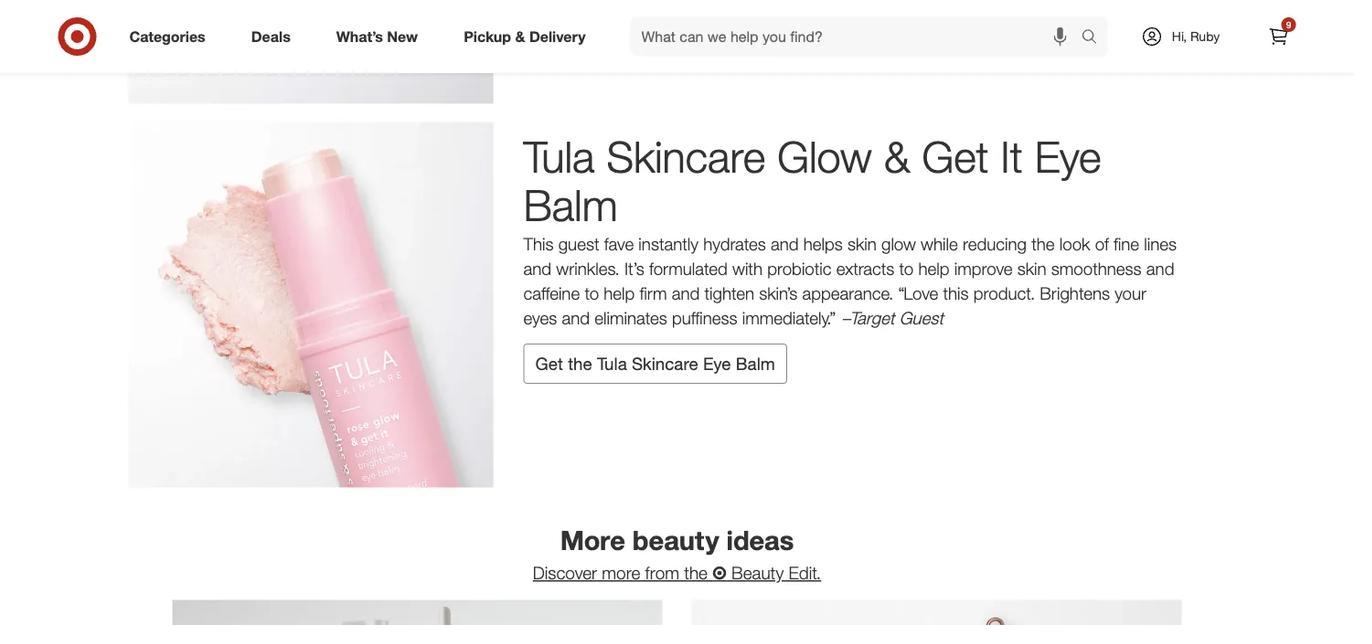 Task type: describe. For each thing, give the bounding box(es) containing it.
skincare inside tula skincare glow & get it eye balm
[[607, 130, 766, 182]]

hydrates
[[703, 234, 766, 255]]

wrinkles.
[[556, 258, 620, 279]]

from
[[645, 563, 680, 584]]

what's new link
[[321, 16, 441, 57]]

delivery
[[529, 28, 586, 45]]

while
[[921, 234, 958, 255]]

of
[[1095, 234, 1109, 255]]

beauty
[[732, 563, 784, 584]]

this
[[943, 283, 969, 304]]

and down formulated
[[672, 283, 700, 304]]

0 vertical spatial to
[[900, 258, 914, 279]]

get inside button
[[535, 353, 563, 374]]

9
[[1287, 19, 1292, 30]]

discover
[[533, 563, 597, 584]]

it's
[[625, 258, 645, 279]]

9 link
[[1259, 16, 1299, 57]]

deals
[[251, 28, 291, 45]]

What can we help you find? suggestions appear below search field
[[631, 16, 1086, 57]]

the inside the this guest fave instantly hydrates and helps skin glow while reducing the look of fine lines and wrinkles. it's formulated with probiotic extracts to help improve skin smoothness and caffeine to help firm and tighten skin's appearance. "love this product. brightens your eyes and eliminates puffiness immediately."
[[1032, 234, 1055, 255]]

new
[[387, 28, 418, 45]]

get the tula skincare eye balm
[[535, 353, 775, 374]]

ideas
[[727, 524, 794, 557]]

puffiness
[[672, 308, 738, 329]]

immediately."
[[742, 308, 836, 329]]

search
[[1073, 29, 1117, 47]]

your
[[1115, 283, 1147, 304]]

more beauty ideas discover more from the ¬ beauty edit.
[[533, 524, 821, 584]]

what's new
[[336, 28, 418, 45]]

probiotic
[[767, 258, 832, 279]]

balm inside button
[[736, 353, 775, 374]]

eye inside button
[[703, 353, 731, 374]]

instantly
[[639, 234, 699, 255]]

firm
[[640, 283, 667, 304]]

& inside tula skincare glow & get it eye balm
[[884, 130, 910, 182]]

0 horizontal spatial skin
[[848, 234, 877, 255]]

the inside more beauty ideas discover more from the ¬ beauty edit.
[[684, 563, 708, 584]]

hi,
[[1172, 28, 1187, 44]]

–target
[[841, 308, 895, 329]]

glow
[[882, 234, 916, 255]]

tula skincare glow & get it eye balm
[[524, 130, 1101, 232]]

1 horizontal spatial help
[[919, 258, 950, 279]]

ruby
[[1191, 28, 1220, 44]]

tighten
[[705, 283, 755, 304]]

1 vertical spatial to
[[585, 283, 599, 304]]

eliminates
[[595, 308, 667, 329]]

0 vertical spatial &
[[515, 28, 525, 45]]

search button
[[1073, 16, 1117, 60]]

caffeine
[[524, 283, 580, 304]]

helps
[[804, 234, 843, 255]]

categories link
[[114, 16, 228, 57]]



Task type: vqa. For each thing, say whether or not it's contained in the screenshot.
more
yes



Task type: locate. For each thing, give the bounding box(es) containing it.
the
[[1032, 234, 1055, 255], [568, 353, 592, 374], [684, 563, 708, 584]]

tula down 'eliminates'
[[597, 353, 627, 374]]

skin up extracts
[[848, 234, 877, 255]]

tula inside tula skincare glow & get it eye balm
[[524, 130, 595, 182]]

to down glow
[[900, 258, 914, 279]]

1 vertical spatial help
[[604, 283, 635, 304]]

appearance.
[[803, 283, 894, 304]]

2 horizontal spatial the
[[1032, 234, 1055, 255]]

look
[[1060, 234, 1091, 255]]

and down lines
[[1147, 258, 1175, 279]]

0 vertical spatial the
[[1032, 234, 1055, 255]]

tula inside button
[[597, 353, 627, 374]]

to
[[900, 258, 914, 279], [585, 283, 599, 304]]

the inside button
[[568, 353, 592, 374]]

skin's
[[759, 283, 798, 304]]

1 horizontal spatial to
[[900, 258, 914, 279]]

pickup & delivery link
[[448, 16, 609, 57]]

1 horizontal spatial balm
[[736, 353, 775, 374]]

pickup
[[464, 28, 511, 45]]

formulated
[[649, 258, 728, 279]]

1 horizontal spatial skin
[[1018, 258, 1047, 279]]

tula up the guest
[[524, 130, 595, 182]]

1 vertical spatial the
[[568, 353, 592, 374]]

deals link
[[236, 16, 313, 57]]

guest
[[899, 308, 944, 329]]

fave
[[604, 234, 634, 255]]

the down the caffeine
[[568, 353, 592, 374]]

smoothness
[[1052, 258, 1142, 279]]

1 vertical spatial skincare
[[632, 353, 699, 374]]

eye inside tula skincare glow & get it eye balm
[[1035, 130, 1101, 182]]

this guest fave instantly hydrates and helps skin glow while reducing the look of fine lines and wrinkles. it's formulated with probiotic extracts to help improve skin smoothness and caffeine to help firm and tighten skin's appearance. "love this product. brightens your eyes and eliminates puffiness immediately."
[[524, 234, 1177, 329]]

1 horizontal spatial tula
[[597, 353, 627, 374]]

skincare
[[607, 130, 766, 182], [632, 353, 699, 374]]

edit.
[[789, 563, 821, 584]]

balm down immediately."
[[736, 353, 775, 374]]

improve
[[955, 258, 1013, 279]]

and down the caffeine
[[562, 308, 590, 329]]

1 horizontal spatial &
[[884, 130, 910, 182]]

1 vertical spatial tula
[[597, 353, 627, 374]]

1 vertical spatial skin
[[1018, 258, 1047, 279]]

it
[[1001, 130, 1023, 182]]

balm up the guest
[[524, 179, 618, 232]]

"love
[[899, 283, 939, 304]]

0 horizontal spatial balm
[[524, 179, 618, 232]]

fine
[[1114, 234, 1140, 255]]

skin
[[848, 234, 877, 255], [1018, 258, 1047, 279]]

¬
[[713, 563, 727, 584]]

skincare up instantly
[[607, 130, 766, 182]]

& right glow
[[884, 130, 910, 182]]

get
[[922, 130, 989, 182], [535, 353, 563, 374]]

0 horizontal spatial eye
[[703, 353, 731, 374]]

help
[[919, 258, 950, 279], [604, 283, 635, 304]]

help down the 'while'
[[919, 258, 950, 279]]

eye down puffiness
[[703, 353, 731, 374]]

1 horizontal spatial the
[[684, 563, 708, 584]]

the left ¬
[[684, 563, 708, 584]]

1 vertical spatial balm
[[736, 353, 775, 374]]

and up "probiotic"
[[771, 234, 799, 255]]

balm
[[524, 179, 618, 232], [736, 353, 775, 374]]

lines
[[1144, 234, 1177, 255]]

1 vertical spatial get
[[535, 353, 563, 374]]

eyes
[[524, 308, 557, 329]]

0 vertical spatial eye
[[1035, 130, 1101, 182]]

–target guest
[[841, 308, 944, 329]]

0 vertical spatial tula
[[524, 130, 595, 182]]

0 horizontal spatial to
[[585, 283, 599, 304]]

0 horizontal spatial &
[[515, 28, 525, 45]]

1 vertical spatial eye
[[703, 353, 731, 374]]

get the tula skincare eye balm button
[[524, 344, 787, 384]]

2 vertical spatial the
[[684, 563, 708, 584]]

categories
[[129, 28, 206, 45]]

0 horizontal spatial tula
[[524, 130, 595, 182]]

what's
[[336, 28, 383, 45]]

skincare inside get the tula skincare eye balm button
[[632, 353, 699, 374]]

this
[[524, 234, 554, 255]]

0 horizontal spatial the
[[568, 353, 592, 374]]

the left look
[[1032, 234, 1055, 255]]

product.
[[974, 283, 1035, 304]]

to down the 'wrinkles.'
[[585, 283, 599, 304]]

help up 'eliminates'
[[604, 283, 635, 304]]

more
[[560, 524, 625, 557]]

0 vertical spatial balm
[[524, 179, 618, 232]]

and down this
[[524, 258, 552, 279]]

0 horizontal spatial get
[[535, 353, 563, 374]]

get inside tula skincare glow & get it eye balm
[[922, 130, 989, 182]]

eye
[[1035, 130, 1101, 182], [703, 353, 731, 374]]

brightens
[[1040, 283, 1110, 304]]

hi, ruby
[[1172, 28, 1220, 44]]

guest
[[559, 234, 599, 255]]

get down eyes
[[535, 353, 563, 374]]

more
[[602, 563, 641, 584]]

1 vertical spatial &
[[884, 130, 910, 182]]

skin up product. at the right top
[[1018, 258, 1047, 279]]

and
[[771, 234, 799, 255], [524, 258, 552, 279], [1147, 258, 1175, 279], [672, 283, 700, 304], [562, 308, 590, 329]]

&
[[515, 28, 525, 45], [884, 130, 910, 182]]

0 horizontal spatial help
[[604, 283, 635, 304]]

0 vertical spatial skin
[[848, 234, 877, 255]]

skincare down 'eliminates'
[[632, 353, 699, 374]]

extracts
[[837, 258, 895, 279]]

balm inside tula skincare glow & get it eye balm
[[524, 179, 618, 232]]

1 horizontal spatial get
[[922, 130, 989, 182]]

0 vertical spatial get
[[922, 130, 989, 182]]

get left it
[[922, 130, 989, 182]]

tula
[[524, 130, 595, 182], [597, 353, 627, 374]]

reducing
[[963, 234, 1027, 255]]

0 vertical spatial skincare
[[607, 130, 766, 182]]

beauty
[[633, 524, 719, 557]]

0 vertical spatial help
[[919, 258, 950, 279]]

pickup & delivery
[[464, 28, 586, 45]]

1 horizontal spatial eye
[[1035, 130, 1101, 182]]

eye right it
[[1035, 130, 1101, 182]]

with
[[733, 258, 763, 279]]

glow
[[778, 130, 872, 182]]

& right pickup
[[515, 28, 525, 45]]



